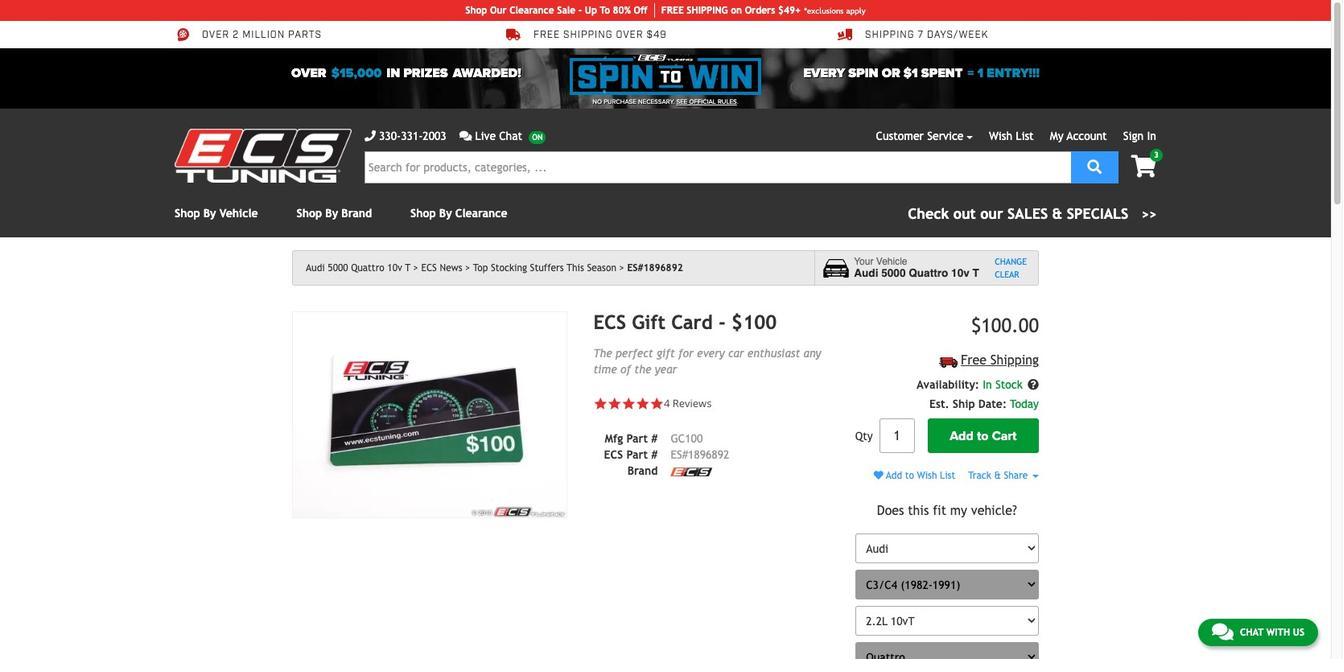 Task type: locate. For each thing, give the bounding box(es) containing it.
0 vertical spatial over
[[202, 29, 230, 41]]

free shipping over $49 link
[[506, 27, 667, 42]]

stuffers
[[530, 262, 564, 274]]

service
[[928, 130, 964, 143]]

to left cart
[[977, 428, 989, 444]]

1 horizontal spatial list
[[1016, 130, 1034, 143]]

vehicle
[[220, 207, 258, 220], [877, 256, 908, 267]]

0 vertical spatial wish
[[990, 130, 1013, 143]]

1 horizontal spatial -
[[719, 311, 726, 333]]

perfect
[[616, 347, 653, 360]]

to
[[977, 428, 989, 444], [906, 470, 915, 482]]

2 by from the left
[[326, 207, 338, 220]]

0 vertical spatial free
[[534, 29, 560, 41]]

add down ship
[[950, 428, 974, 444]]

ecs down mfg
[[604, 448, 623, 461]]

over left 2
[[202, 29, 230, 41]]

over
[[202, 29, 230, 41], [291, 65, 327, 82]]

to right heart image
[[906, 470, 915, 482]]

1
[[978, 65, 984, 82]]

0 vertical spatial &
[[1053, 205, 1063, 222]]

ecs for ecs gift card - $100
[[594, 311, 626, 333]]

shipping 7 days/week
[[865, 29, 989, 41]]

chat inside chat with us link
[[1241, 627, 1264, 638]]

star image
[[650, 397, 664, 411]]

chat with us
[[1241, 627, 1305, 638]]

spent
[[922, 65, 963, 82]]

*exclusions
[[804, 6, 844, 15]]

brand inside 'es# 1896892 brand'
[[628, 464, 658, 477]]

1 vertical spatial shipping
[[991, 353, 1039, 368]]

0 horizontal spatial in
[[983, 379, 993, 391]]

sale
[[557, 5, 576, 16]]

account
[[1067, 130, 1108, 143]]

0 vertical spatial ecs
[[421, 262, 437, 274]]

brand down gc100 ecs part #
[[628, 464, 658, 477]]

1 horizontal spatial to
[[977, 428, 989, 444]]

clearance right our
[[510, 5, 554, 16]]

0 horizontal spatial &
[[995, 470, 1001, 482]]

es#
[[671, 448, 688, 461]]

wish
[[990, 130, 1013, 143], [917, 470, 938, 482]]

0 horizontal spatial chat
[[499, 130, 523, 143]]

chat right live
[[499, 130, 523, 143]]

2 vertical spatial ecs
[[604, 448, 623, 461]]

does
[[877, 503, 904, 519]]

quattro left the clear
[[909, 267, 949, 279]]

days/week
[[927, 29, 989, 41]]

top stocking stuffers this season link
[[473, 262, 625, 274]]

list left my
[[1016, 130, 1034, 143]]

0 vertical spatial add
[[950, 428, 974, 444]]

clear
[[995, 270, 1020, 279]]

t left the clear
[[973, 267, 980, 279]]

& right sales at the right of page
[[1053, 205, 1063, 222]]

add to wish list
[[884, 470, 956, 482]]

in for availability:
[[983, 379, 993, 391]]

1 horizontal spatial &
[[1053, 205, 1063, 222]]

10v left the clear
[[952, 267, 970, 279]]

official
[[690, 98, 717, 105]]

# left gc100
[[651, 432, 658, 445]]

quattro down shop by brand at the top left
[[351, 262, 385, 274]]

list left track at the bottom right of the page
[[940, 470, 956, 482]]

audi down shop by brand link
[[306, 262, 325, 274]]

1 vertical spatial brand
[[628, 464, 658, 477]]

$1
[[904, 65, 918, 82]]

1 vertical spatial chat
[[1241, 627, 1264, 638]]

1 vertical spatial clearance
[[456, 207, 508, 220]]

vehicle?
[[972, 503, 1018, 519]]

1 horizontal spatial clearance
[[510, 5, 554, 16]]

0 horizontal spatial clearance
[[456, 207, 508, 220]]

over down 'parts'
[[291, 65, 327, 82]]

0 horizontal spatial free
[[534, 29, 560, 41]]

shipping 7 days/week link
[[838, 27, 989, 42]]

ecs news link
[[421, 262, 471, 274]]

0 horizontal spatial brand
[[342, 207, 372, 220]]

0 vertical spatial brand
[[342, 207, 372, 220]]

star image left 4
[[636, 397, 650, 411]]

spin
[[849, 65, 879, 82]]

shipping
[[865, 29, 915, 41], [991, 353, 1039, 368]]

by down ecs tuning image in the left of the page
[[203, 207, 216, 220]]

0 horizontal spatial add
[[886, 470, 903, 482]]

brand up audi 5000 quattro 10v t
[[342, 207, 372, 220]]

1 horizontal spatial by
[[326, 207, 338, 220]]

1 horizontal spatial 5000
[[882, 267, 906, 279]]

#
[[651, 432, 658, 445], [651, 448, 658, 461]]

part inside gc100 ecs part #
[[627, 448, 648, 461]]

0 vertical spatial shipping
[[865, 29, 915, 41]]

audi down your
[[854, 267, 879, 279]]

shopping cart image
[[1132, 155, 1157, 178]]

0 horizontal spatial quattro
[[351, 262, 385, 274]]

rules
[[718, 98, 737, 105]]

t
[[405, 262, 411, 274], [973, 267, 980, 279]]

1 horizontal spatial wish
[[990, 130, 1013, 143]]

to inside "button"
[[977, 428, 989, 444]]

0 horizontal spatial by
[[203, 207, 216, 220]]

in up est. ship date: today
[[983, 379, 993, 391]]

1 horizontal spatial t
[[973, 267, 980, 279]]

None text field
[[880, 419, 915, 453]]

no
[[593, 98, 602, 105]]

this
[[567, 262, 584, 274]]

comments image
[[1212, 622, 1234, 642]]

to for cart
[[977, 428, 989, 444]]

vehicle right your
[[877, 256, 908, 267]]

0 vertical spatial part
[[627, 432, 648, 445]]

my account
[[1051, 130, 1108, 143]]

1 vertical spatial ecs
[[594, 311, 626, 333]]

free
[[534, 29, 560, 41], [961, 353, 987, 368]]

our
[[490, 5, 507, 16]]

0 horizontal spatial t
[[405, 262, 411, 274]]

every spin or $1 spent = 1 entry!!!
[[804, 65, 1040, 82]]

clearance for by
[[456, 207, 508, 220]]

0 vertical spatial to
[[977, 428, 989, 444]]

vehicle down ecs tuning image in the left of the page
[[220, 207, 258, 220]]

clearance for our
[[510, 5, 554, 16]]

or
[[882, 65, 901, 82]]

t inside your vehicle audi 5000 quattro 10v t
[[973, 267, 980, 279]]

1 horizontal spatial free
[[961, 353, 987, 368]]

7
[[918, 29, 924, 41]]

0 horizontal spatial wish
[[917, 470, 938, 482]]

es#1896892 - gc100 - ecs gift card - $100 - the perfect gift for every car enthusiast any time of the year - ecs gift cards - audi bmw volkswagen mercedes benz mini porsche image
[[292, 312, 568, 519]]

t left ecs news
[[405, 262, 411, 274]]

free down shop our clearance sale - up to 80% off
[[534, 29, 560, 41]]

- right card
[[719, 311, 726, 333]]

2003
[[423, 130, 447, 143]]

shop by clearance
[[411, 207, 508, 220]]

wish right service
[[990, 130, 1013, 143]]

news
[[440, 262, 463, 274]]

1 horizontal spatial in
[[1148, 130, 1157, 143]]

2 # from the top
[[651, 448, 658, 461]]

1 vertical spatial free
[[961, 353, 987, 368]]

1 horizontal spatial add
[[950, 428, 974, 444]]

by up audi 5000 quattro 10v t
[[326, 207, 338, 220]]

# inside gc100 ecs part #
[[651, 448, 658, 461]]

10v left ecs news
[[388, 262, 402, 274]]

3 by from the left
[[439, 207, 452, 220]]

0 vertical spatial -
[[579, 5, 582, 16]]

part
[[627, 432, 648, 445], [627, 448, 648, 461]]

0 horizontal spatial vehicle
[[220, 207, 258, 220]]

0 horizontal spatial shipping
[[865, 29, 915, 41]]

gift
[[632, 311, 666, 333]]

in for sign
[[1148, 130, 1157, 143]]

1 vertical spatial vehicle
[[877, 256, 908, 267]]

1 vertical spatial #
[[651, 448, 658, 461]]

1 vertical spatial to
[[906, 470, 915, 482]]

up
[[585, 5, 597, 16]]

1 horizontal spatial audi
[[854, 267, 879, 279]]

1 vertical spatial over
[[291, 65, 327, 82]]

1 vertical spatial in
[[983, 379, 993, 391]]

add right heart image
[[886, 470, 903, 482]]

by
[[203, 207, 216, 220], [326, 207, 338, 220], [439, 207, 452, 220]]

free up availability: in stock
[[961, 353, 987, 368]]

chat left with
[[1241, 627, 1264, 638]]

5000 inside your vehicle audi 5000 quattro 10v t
[[882, 267, 906, 279]]

& right track at the bottom right of the page
[[995, 470, 1001, 482]]

1 vertical spatial part
[[627, 448, 648, 461]]

sales
[[1008, 205, 1048, 222]]

list
[[1016, 130, 1034, 143], [940, 470, 956, 482]]

1 horizontal spatial quattro
[[909, 267, 949, 279]]

wish up this
[[917, 470, 938, 482]]

shop for shop our clearance sale - up to 80% off
[[466, 5, 487, 16]]

brand for shop by brand
[[342, 207, 372, 220]]

0 horizontal spatial to
[[906, 470, 915, 482]]

in right sign at the top of the page
[[1148, 130, 1157, 143]]

1 horizontal spatial over
[[291, 65, 327, 82]]

-
[[579, 5, 582, 16], [719, 311, 726, 333]]

2 horizontal spatial by
[[439, 207, 452, 220]]

part right mfg
[[627, 432, 648, 445]]

free ship ping on orders $49+ *exclusions apply
[[662, 5, 866, 16]]

1 horizontal spatial vehicle
[[877, 256, 908, 267]]

shipping
[[564, 29, 613, 41]]

1 horizontal spatial chat
[[1241, 627, 1264, 638]]

over for over $15,000 in prizes
[[291, 65, 327, 82]]

shop our clearance sale - up to 80% off link
[[466, 3, 655, 18]]

1 horizontal spatial brand
[[628, 464, 658, 477]]

*exclusions apply link
[[804, 4, 866, 17]]

& for sales
[[1053, 205, 1063, 222]]

season
[[587, 262, 617, 274]]

your vehicle audi 5000 quattro 10v t
[[854, 256, 980, 279]]

1 vertical spatial &
[[995, 470, 1001, 482]]

stocking
[[491, 262, 527, 274]]

shipping left 7
[[865, 29, 915, 41]]

0 horizontal spatial over
[[202, 29, 230, 41]]

by up ecs news link at the top
[[439, 207, 452, 220]]

date:
[[979, 398, 1007, 411]]

0 vertical spatial clearance
[[510, 5, 554, 16]]

shipping up stock
[[991, 353, 1039, 368]]

0 vertical spatial in
[[1148, 130, 1157, 143]]

track & share button
[[969, 470, 1039, 482]]

does this fit my vehicle?
[[877, 503, 1018, 519]]

3 star image from the left
[[622, 397, 636, 411]]

- left up
[[579, 5, 582, 16]]

Search text field
[[365, 151, 1072, 184]]

ecs up the
[[594, 311, 626, 333]]

audi 5000 quattro 10v t link
[[306, 262, 419, 274]]

1 horizontal spatial shipping
[[991, 353, 1039, 368]]

star image
[[594, 397, 608, 411], [608, 397, 622, 411], [622, 397, 636, 411], [636, 397, 650, 411]]

star image left star image
[[622, 397, 636, 411]]

4
[[664, 396, 670, 411]]

chat with us link
[[1199, 619, 1319, 647]]

part down mfg part #
[[627, 448, 648, 461]]

phone image
[[365, 130, 376, 142]]

0 horizontal spatial list
[[940, 470, 956, 482]]

ecs gift cards image
[[671, 468, 713, 476]]

10v
[[388, 262, 402, 274], [952, 267, 970, 279]]

by for clearance
[[439, 207, 452, 220]]

star image down time
[[594, 397, 608, 411]]

0 vertical spatial #
[[651, 432, 658, 445]]

ecs
[[421, 262, 437, 274], [594, 311, 626, 333], [604, 448, 623, 461]]

1 horizontal spatial 10v
[[952, 267, 970, 279]]

1 by from the left
[[203, 207, 216, 220]]

# left es#
[[651, 448, 658, 461]]

with
[[1267, 627, 1291, 638]]

0 horizontal spatial -
[[579, 5, 582, 16]]

clearance up top on the left of the page
[[456, 207, 508, 220]]

4 star image from the left
[[636, 397, 650, 411]]

add inside "button"
[[950, 428, 974, 444]]

star image up mfg
[[608, 397, 622, 411]]

1 vertical spatial add
[[886, 470, 903, 482]]

ship
[[953, 398, 976, 411]]

sales & specials link
[[908, 203, 1157, 225]]

ecs left news
[[421, 262, 437, 274]]

heart image
[[874, 471, 884, 481]]

ecs for ecs news
[[421, 262, 437, 274]]

- inside shop our clearance sale - up to 80% off link
[[579, 5, 582, 16]]

gc100 ecs part #
[[604, 432, 703, 461]]

0 horizontal spatial 10v
[[388, 262, 402, 274]]

quattro inside your vehicle audi 5000 quattro 10v t
[[909, 267, 949, 279]]

free shipping image
[[939, 356, 958, 368]]

2 part from the top
[[627, 448, 648, 461]]

0 vertical spatial chat
[[499, 130, 523, 143]]



Task type: describe. For each thing, give the bounding box(es) containing it.
free for free shipping
[[961, 353, 987, 368]]

0 horizontal spatial 5000
[[328, 262, 348, 274]]

sign
[[1124, 130, 1144, 143]]

live chat
[[475, 130, 523, 143]]

0 horizontal spatial audi
[[306, 262, 325, 274]]

today
[[1011, 398, 1039, 411]]

add for add to cart
[[950, 428, 974, 444]]

question circle image
[[1028, 379, 1039, 391]]

est. ship date: today
[[930, 398, 1039, 411]]

shop for shop by vehicle
[[175, 207, 200, 220]]

sign in
[[1124, 130, 1157, 143]]

$49+
[[779, 5, 801, 16]]

mfg part #
[[605, 432, 658, 445]]

2
[[233, 29, 239, 41]]

shop for shop by clearance
[[411, 207, 436, 220]]

1 vertical spatial wish
[[917, 470, 938, 482]]

est.
[[930, 398, 950, 411]]

parts
[[288, 29, 322, 41]]

live chat link
[[459, 128, 546, 145]]

ecs tuning 'spin to win' contest logo image
[[570, 55, 762, 95]]

change clear
[[995, 257, 1027, 279]]

my
[[951, 503, 968, 519]]

shop by brand
[[297, 207, 372, 220]]

free for free shipping over $49
[[534, 29, 560, 41]]

comments image
[[459, 130, 472, 142]]

in
[[387, 65, 400, 82]]

this
[[908, 503, 929, 519]]

enthusiast
[[748, 347, 801, 360]]

vehicle inside your vehicle audi 5000 quattro 10v t
[[877, 256, 908, 267]]

over for over 2 million parts
[[202, 29, 230, 41]]

brand for es# 1896892 brand
[[628, 464, 658, 477]]

by for brand
[[326, 207, 338, 220]]

million
[[242, 29, 285, 41]]

2 star image from the left
[[608, 397, 622, 411]]

your
[[854, 256, 874, 267]]

& for track
[[995, 470, 1001, 482]]

prizes
[[404, 65, 448, 82]]

10v inside your vehicle audi 5000 quattro 10v t
[[952, 267, 970, 279]]

$49
[[647, 29, 667, 41]]

ecs gift card - $100
[[594, 311, 777, 333]]

1 vertical spatial list
[[940, 470, 956, 482]]

car
[[729, 347, 744, 360]]

see official rules link
[[677, 97, 737, 107]]

search image
[[1088, 159, 1102, 174]]

change link
[[995, 255, 1027, 268]]

off
[[634, 5, 648, 16]]

orders
[[745, 5, 776, 16]]

chat inside the "live chat" link
[[499, 130, 523, 143]]

the
[[594, 347, 613, 360]]

4 reviews
[[664, 396, 712, 411]]

track & share
[[969, 470, 1031, 482]]

free shipping
[[961, 353, 1039, 368]]

see
[[677, 98, 688, 105]]

sign in link
[[1124, 130, 1157, 143]]

time
[[594, 363, 617, 376]]

0 vertical spatial list
[[1016, 130, 1034, 143]]

add to cart
[[950, 428, 1017, 444]]

on
[[731, 5, 742, 16]]

shop by vehicle link
[[175, 207, 258, 220]]

.
[[737, 98, 739, 105]]

my account link
[[1051, 130, 1108, 143]]

over $15,000 in prizes
[[291, 65, 448, 82]]

es# 1896892 brand
[[628, 448, 730, 477]]

gift
[[657, 347, 675, 360]]

0 vertical spatial vehicle
[[220, 207, 258, 220]]

gc100
[[671, 432, 703, 445]]

clear link
[[995, 268, 1027, 281]]

ecs news
[[421, 262, 463, 274]]

330-
[[379, 130, 401, 143]]

stock
[[996, 379, 1023, 391]]

fit
[[933, 503, 947, 519]]

wish list
[[990, 130, 1034, 143]]

shop for shop by brand
[[297, 207, 322, 220]]

1 star image from the left
[[594, 397, 608, 411]]

es#1896892
[[628, 262, 683, 274]]

330-331-2003 link
[[365, 128, 447, 145]]

free
[[662, 5, 684, 16]]

1896892
[[688, 448, 730, 461]]

of
[[621, 363, 631, 376]]

wish list link
[[990, 130, 1034, 143]]

$15,000
[[331, 65, 382, 82]]

reviews
[[673, 396, 712, 411]]

over 2 million parts
[[202, 29, 322, 41]]

sales & specials
[[1008, 205, 1129, 222]]

mfg
[[605, 432, 623, 445]]

change
[[995, 257, 1027, 266]]

ecs tuning image
[[175, 129, 352, 183]]

live
[[475, 130, 496, 143]]

qty
[[856, 430, 873, 443]]

add for add to wish list
[[886, 470, 903, 482]]

customer service
[[876, 130, 964, 143]]

share
[[1004, 470, 1028, 482]]

331-
[[401, 130, 423, 143]]

1 part from the top
[[627, 432, 648, 445]]

100.00
[[982, 314, 1039, 337]]

$100
[[732, 311, 777, 333]]

ship
[[687, 5, 707, 16]]

to for wish
[[906, 470, 915, 482]]

shop our clearance sale - up to 80% off
[[466, 5, 648, 16]]

=
[[968, 65, 975, 82]]

cart
[[992, 428, 1017, 444]]

customer
[[876, 130, 924, 143]]

audi inside your vehicle audi 5000 quattro 10v t
[[854, 267, 879, 279]]

the
[[635, 363, 652, 376]]

ecs inside gc100 ecs part #
[[604, 448, 623, 461]]

1 # from the top
[[651, 432, 658, 445]]

my
[[1051, 130, 1064, 143]]

1 vertical spatial -
[[719, 311, 726, 333]]

by for vehicle
[[203, 207, 216, 220]]



Task type: vqa. For each thing, say whether or not it's contained in the screenshot.
spent
yes



